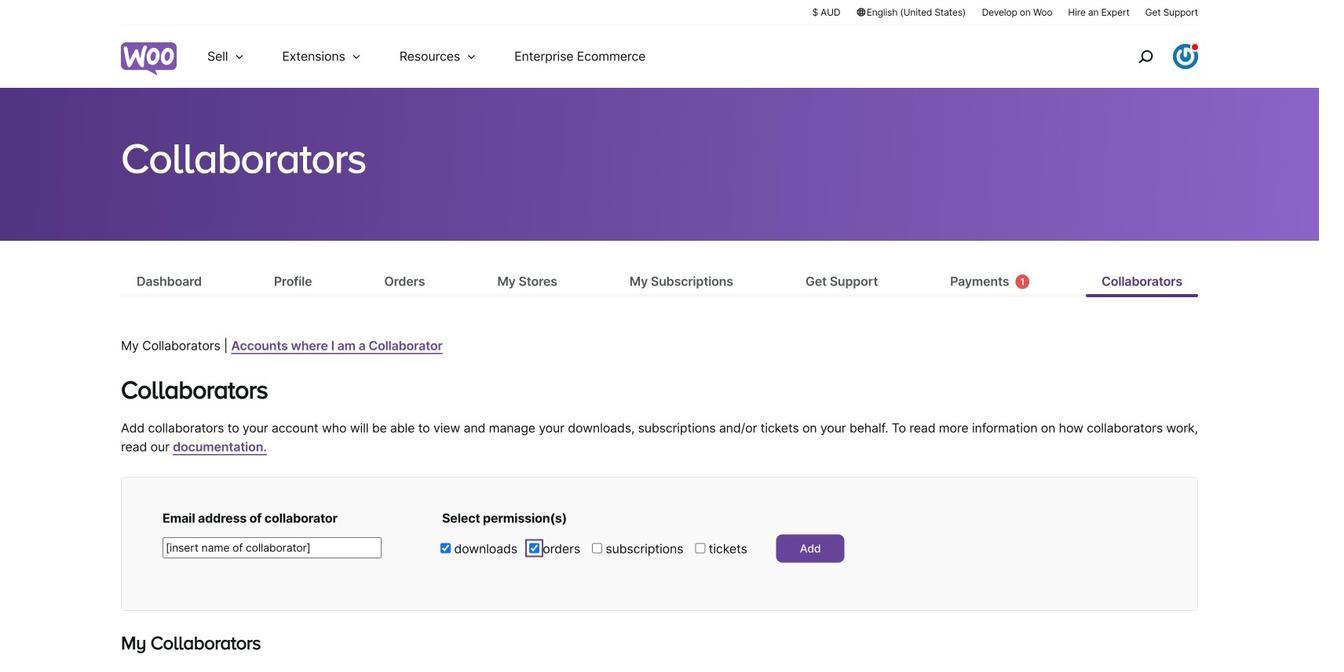 Task type: vqa. For each thing, say whether or not it's contained in the screenshot.
checkbox
yes



Task type: locate. For each thing, give the bounding box(es) containing it.
open account menu image
[[1173, 44, 1198, 69]]

None checkbox
[[441, 544, 451, 554], [529, 544, 539, 554], [592, 544, 602, 554], [441, 544, 451, 554], [529, 544, 539, 554], [592, 544, 602, 554]]

None checkbox
[[695, 544, 705, 554]]



Task type: describe. For each thing, give the bounding box(es) containing it.
search image
[[1133, 44, 1158, 69]]

service navigation menu element
[[1105, 31, 1198, 82]]



